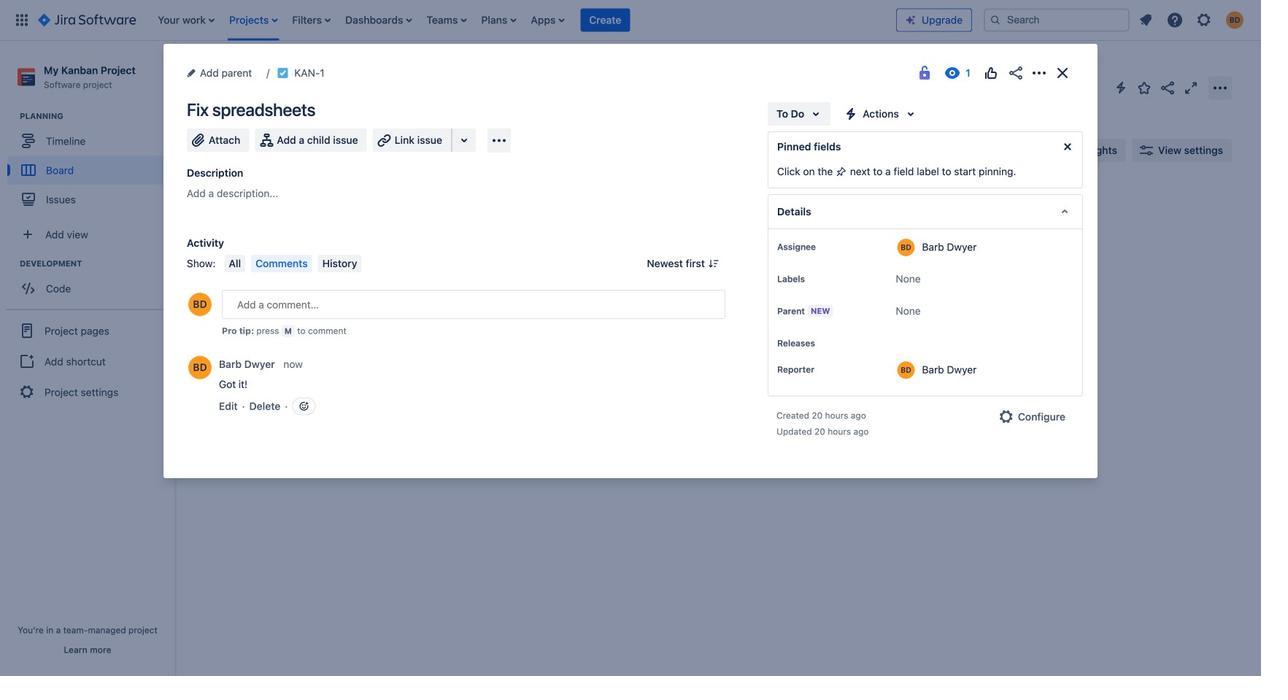 Task type: vqa. For each thing, say whether or not it's contained in the screenshot.
5th list item from right
yes



Task type: describe. For each thing, give the bounding box(es) containing it.
2 heading from the top
[[20, 258, 175, 270]]

sidebar element
[[0, 41, 175, 676]]

close image
[[1054, 64, 1072, 82]]

create column image
[[825, 191, 843, 209]]

7 list item from the left
[[527, 0, 569, 41]]

6 list item from the left
[[477, 0, 521, 41]]

1 heading from the top
[[20, 110, 175, 122]]

star kan board image
[[1136, 79, 1154, 97]]

actions image
[[1031, 64, 1049, 82]]

4 list item from the left
[[341, 0, 417, 41]]

1 horizontal spatial more information about barb dwyer image
[[898, 361, 915, 379]]

3 list item from the left
[[288, 0, 335, 41]]

0 horizontal spatial more information about barb dwyer image
[[188, 356, 212, 379]]



Task type: locate. For each thing, give the bounding box(es) containing it.
link web pages and more image
[[456, 131, 473, 149]]

parent pin to top. only you can see pinned fields. image
[[836, 305, 848, 317]]

1 horizontal spatial list
[[1133, 7, 1253, 33]]

menu bar
[[222, 255, 365, 272]]

banner
[[0, 0, 1262, 41]]

0 horizontal spatial list
[[151, 0, 897, 41]]

Add a comment… field
[[222, 290, 726, 319]]

list
[[151, 0, 897, 41], [1133, 7, 1253, 33]]

more information about barb dwyer image
[[898, 239, 915, 256]]

heading
[[20, 110, 175, 122], [20, 258, 175, 270]]

1 vertical spatial heading
[[20, 258, 175, 270]]

1 list item from the left
[[154, 0, 219, 41]]

enter full screen image
[[1183, 79, 1200, 97]]

1 vertical spatial group
[[7, 258, 175, 308]]

5 list item from the left
[[422, 0, 471, 41]]

1 horizontal spatial task image
[[277, 67, 289, 79]]

copy link to issue image
[[322, 66, 333, 78]]

group
[[7, 110, 175, 218], [7, 258, 175, 308], [6, 309, 169, 413]]

search image
[[990, 14, 1002, 26]]

jira software image
[[38, 11, 136, 29], [38, 11, 136, 29]]

task image
[[277, 67, 289, 79], [217, 264, 229, 276]]

hide message image
[[1059, 138, 1077, 156]]

more information about barb dwyer image
[[188, 356, 212, 379], [898, 361, 915, 379]]

add app image
[[491, 132, 508, 149]]

add reaction image
[[298, 400, 310, 412]]

vote options: no one has voted for this issue yet. image
[[983, 64, 1000, 82]]

8 list item from the left
[[581, 0, 630, 41]]

0 vertical spatial group
[[7, 110, 175, 218]]

2 list item from the left
[[225, 0, 282, 41]]

primary element
[[9, 0, 897, 41]]

None search field
[[984, 8, 1130, 32]]

list item
[[154, 0, 219, 41], [225, 0, 282, 41], [288, 0, 335, 41], [341, 0, 417, 41], [422, 0, 471, 41], [477, 0, 521, 41], [527, 0, 569, 41], [581, 0, 630, 41]]

Search this board text field
[[206, 137, 273, 164]]

details element
[[768, 194, 1084, 229]]

add people image
[[359, 142, 377, 159]]

0 horizontal spatial task image
[[217, 264, 229, 276]]

0 vertical spatial task image
[[277, 67, 289, 79]]

1 vertical spatial task image
[[217, 264, 229, 276]]

0 vertical spatial heading
[[20, 110, 175, 122]]

2 vertical spatial group
[[6, 309, 169, 413]]

Search field
[[984, 8, 1130, 32]]

dialog
[[164, 44, 1098, 478]]



